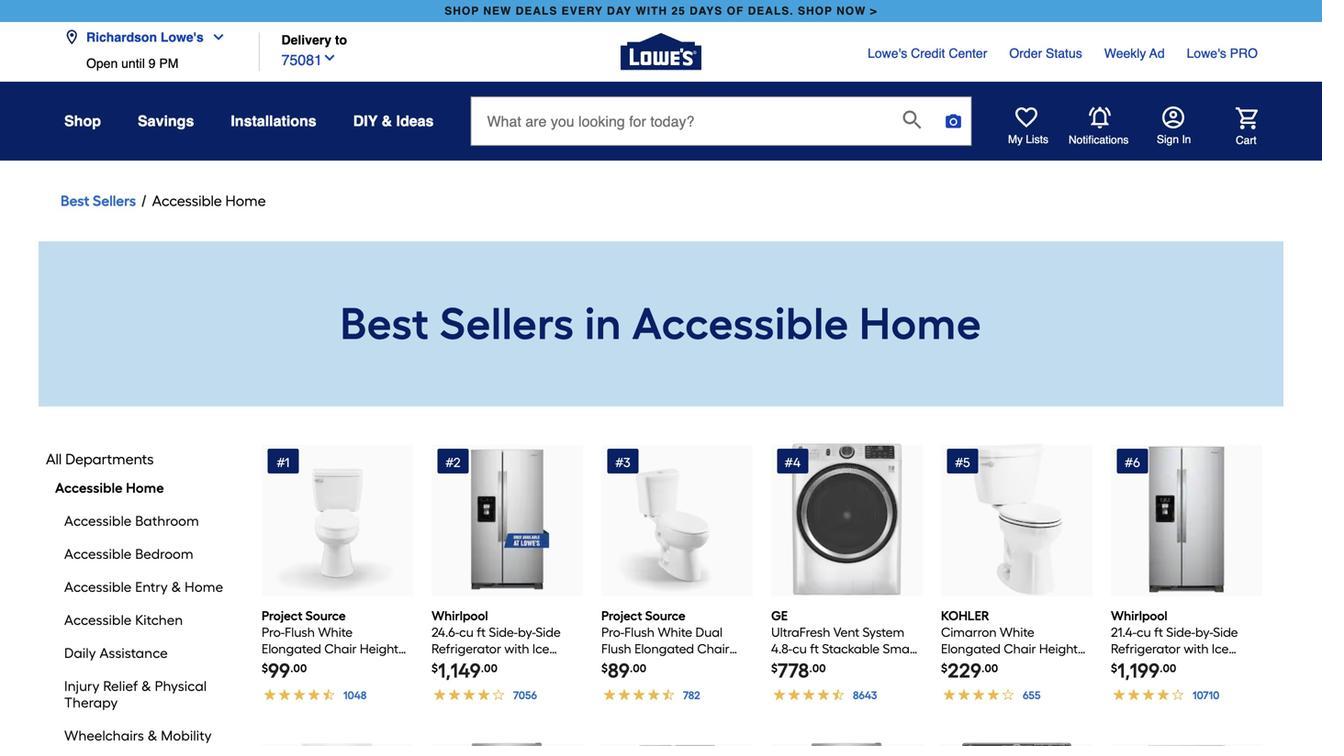 Task type: describe. For each thing, give the bounding box(es) containing it.
diy
[[353, 113, 378, 130]]

25
[[672, 5, 686, 17]]

#5
[[955, 455, 971, 471]]

kitchen
[[135, 613, 183, 629]]

best for best sellers in accessible home
[[340, 298, 430, 350]]

all departments
[[46, 451, 154, 468]]

sellers for best sellers
[[93, 192, 136, 210]]

accessible bathroom link
[[64, 513, 231, 535]]

$ for 99
[[262, 662, 268, 676]]

mobility
[[161, 728, 212, 745]]

0 vertical spatial accessible home
[[152, 192, 266, 210]]

resistant for 1,149
[[432, 675, 484, 690]]

$ for 89
[[602, 662, 608, 676]]

(white)
[[772, 675, 814, 690]]

in
[[1182, 133, 1192, 146]]

energy
[[817, 675, 864, 690]]

lowe's for lowe's credit center
[[868, 46, 908, 61]]

sellers for best sellers in accessible home
[[440, 298, 575, 350]]

richardson lowe's
[[86, 30, 204, 45]]

2 shop from the left
[[798, 5, 833, 17]]

my
[[1009, 133, 1023, 146]]

>
[[871, 5, 878, 17]]

ge ultrafresh vent system 5-cu ft stackable steam cycle smart front-load washer (sapphire blue) energy star #gfw850spnrs image
[[941, 743, 1093, 747]]

ge
[[772, 609, 788, 624]]

diy & ideas
[[353, 113, 434, 130]]

samsung mega capacity 31.5-cu ft smart french door refrigerator with dual ice maker (fingerprint resistant stainless steel) energy star #rf32cg5300sr image
[[1111, 743, 1263, 747]]

until
[[121, 56, 145, 71]]

accessible for accessible bathroom link
[[64, 513, 132, 530]]

new
[[483, 5, 512, 17]]

ideas
[[396, 113, 434, 130]]

.00 for 229
[[982, 662, 999, 676]]

frigidaire garage-ready 18.3-cu ft top-freezer refrigerator (easycare stainless steel) #lftr1835vf image
[[772, 743, 923, 747]]

maker for 1,199
[[1111, 658, 1148, 674]]

whirlpool 24.6-cu ft side-by-side refrigerator with ice maker (fingerprint resistant stainless steel) #wrs315sdhz image
[[432, 444, 583, 595]]

star
[[867, 675, 897, 690]]

of
[[727, 5, 744, 17]]

deals
[[516, 5, 558, 17]]

ice for 1,149
[[533, 642, 550, 657]]

installations button
[[231, 105, 317, 138]]

side for 1,199
[[1214, 625, 1239, 641]]

lowe's credit center
[[868, 46, 988, 61]]

ge ultrafresh vent system 4.8-cu ft stackable smart front-load washer (white) energy star #gfw550ssnww image
[[772, 444, 923, 595]]

lowe's inside richardson lowe's button
[[161, 30, 204, 45]]

shop new deals every day with 25 days of deals. shop now > link
[[441, 0, 882, 22]]

lowe's pro
[[1187, 46, 1258, 61]]

best for best sellers
[[61, 192, 89, 210]]

with
[[636, 5, 668, 17]]

project for 99
[[262, 609, 303, 624]]

notifications
[[1069, 133, 1129, 146]]

4.5 stars image for 99
[[262, 686, 368, 706]]

#3
[[616, 455, 631, 471]]

99
[[268, 659, 290, 683]]

sign in
[[1157, 133, 1192, 146]]

stackable
[[822, 642, 880, 657]]

search image
[[903, 110, 922, 129]]

sign
[[1157, 133, 1179, 146]]

ad
[[1150, 46, 1165, 61]]

stainless for 1,199
[[1167, 675, 1218, 690]]

maker for 1,149
[[432, 658, 469, 674]]

lists
[[1026, 133, 1049, 146]]

cu for 1,199
[[1137, 625, 1152, 641]]

project for 89
[[602, 609, 643, 624]]

7056
[[513, 689, 537, 703]]

project source link for 89
[[602, 608, 753, 658]]

side- for 1,149
[[489, 625, 518, 641]]

with for 1,199
[[1184, 642, 1209, 657]]

refrigerator for 1,199
[[1111, 642, 1181, 657]]

bathroom
[[135, 513, 199, 530]]

camera image
[[945, 112, 963, 130]]

cu for 1,149
[[459, 625, 474, 641]]

lowe's home improvement notification center image
[[1089, 107, 1111, 129]]

by- for 1,149
[[518, 625, 536, 641]]

in
[[585, 298, 622, 350]]

assistance
[[100, 646, 168, 662]]

frigidaire garage-ready 18.3-cu ft top-freezer refrigerator (white) #fftr1814ww image
[[262, 743, 413, 747]]

frigidaire garage-ready 20-cu ft top-freezer refrigerator (fingerprint resistant stainless steel) #lftr2045vf image
[[432, 743, 583, 747]]

side for 1,149
[[536, 625, 561, 641]]

.00 for 778
[[810, 662, 826, 676]]

1,149
[[438, 659, 481, 683]]

project source for 99
[[262, 609, 346, 624]]

aids
[[64, 745, 92, 747]]

smart
[[883, 642, 919, 657]]

by- for 1,199
[[1196, 625, 1214, 641]]

ft inside ge ultrafresh vent system 4.8-cu ft stackable smart front-load washer (white) energy star
[[810, 642, 819, 657]]

project source pro-flush white dual flush elongated chair height 2-piece watersense toilet 12-in rough-in 1.1-gpf #mt-20204p image
[[602, 444, 753, 595]]

.00 for 89
[[630, 662, 647, 676]]

$ 229 .00
[[941, 659, 999, 683]]

source for 99
[[305, 609, 346, 624]]

injury
[[64, 679, 100, 695]]

cart button
[[1211, 107, 1258, 148]]

departments
[[65, 451, 154, 468]]

steel) for 1,199
[[1221, 675, 1253, 690]]

1 shop from the left
[[445, 5, 480, 17]]

physical
[[155, 679, 207, 695]]

(fingerprint for 1,199
[[1151, 658, 1219, 674]]

accessible for the bottommost accessible home link
[[55, 480, 123, 497]]

sign in button
[[1157, 107, 1192, 147]]

stainless for 1,149
[[487, 675, 538, 690]]

center
[[949, 46, 988, 61]]

refrigerator for 1,149
[[432, 642, 502, 657]]

vent
[[834, 625, 860, 641]]

ultrafresh
[[772, 625, 831, 641]]

chevron down image
[[322, 51, 337, 65]]

best sellers in accessible home
[[340, 298, 982, 350]]

richardson lowe's button
[[64, 19, 233, 56]]

#4
[[785, 455, 801, 471]]

accessible for accessible entry & home link
[[64, 580, 132, 596]]

all
[[46, 451, 62, 468]]

accessible bedroom link
[[64, 547, 231, 568]]

lowe's pro link
[[1187, 44, 1258, 62]]

days
[[690, 5, 723, 17]]

load
[[805, 658, 835, 674]]

whirlpool for 1,149
[[432, 609, 488, 624]]

whirlpool 21.4-cu ft side-by-side refrigerator with ice maker (fingerprint resistant stainless steel) #wrs321sdhz image
[[1111, 444, 1263, 595]]

order status
[[1010, 46, 1083, 61]]

1 vertical spatial accessible home link
[[55, 480, 231, 502]]

shop
[[64, 113, 101, 130]]

washer
[[838, 658, 883, 674]]

now
[[837, 5, 867, 17]]

accessible for top accessible home link
[[152, 192, 222, 210]]

my lists link
[[1009, 107, 1049, 147]]

9
[[149, 56, 156, 71]]

$ 1,149 .00
[[432, 659, 498, 683]]



Task type: locate. For each thing, give the bounding box(es) containing it.
cu up $ 1,199 .00
[[1137, 625, 1152, 641]]

stainless right "1,149"
[[487, 675, 538, 690]]

2 steel) from the left
[[1221, 675, 1253, 690]]

home
[[226, 192, 266, 210], [860, 298, 982, 350], [126, 480, 164, 497], [185, 580, 223, 596]]

ft inside whirlpool 21.4-cu ft side-by-side refrigerator with ice maker (fingerprint resistant stainless steel)
[[1155, 625, 1164, 641]]

best sellers
[[61, 192, 136, 210]]

1 (fingerprint from the left
[[472, 658, 539, 674]]

status
[[1046, 46, 1083, 61]]

4 stars image containing 7056
[[432, 686, 538, 706]]

refrigerator inside whirlpool 24.6-cu ft side-by-side refrigerator with ice maker (fingerprint resistant stainless steel)
[[432, 642, 502, 657]]

2 4 stars image from the left
[[941, 686, 1042, 706]]

1 horizontal spatial by-
[[1196, 625, 1214, 641]]

1 vertical spatial sellers
[[440, 298, 575, 350]]

1 by- from the left
[[518, 625, 536, 641]]

accessible home down the savings button
[[152, 192, 266, 210]]

0 horizontal spatial refrigerator
[[432, 642, 502, 657]]

with up 10710
[[1184, 642, 1209, 657]]

1 with from the left
[[505, 642, 530, 657]]

Search Query text field
[[472, 97, 889, 145]]

1 project from the left
[[262, 609, 303, 624]]

side- up $ 1,149 .00
[[489, 625, 518, 641]]

shop button
[[64, 105, 101, 138]]

ice up 10710
[[1212, 642, 1229, 657]]

maker inside whirlpool 21.4-cu ft side-by-side refrigerator with ice maker (fingerprint resistant stainless steel)
[[1111, 658, 1148, 674]]

with inside whirlpool 24.6-cu ft side-by-side refrigerator with ice maker (fingerprint resistant stainless steel)
[[505, 642, 530, 657]]

1 horizontal spatial steel)
[[1221, 675, 1253, 690]]

4 .00 from the left
[[810, 662, 826, 676]]

lowe's
[[161, 30, 204, 45], [868, 46, 908, 61], [1187, 46, 1227, 61]]

by- inside whirlpool 24.6-cu ft side-by-side refrigerator with ice maker (fingerprint resistant stainless steel)
[[518, 625, 536, 641]]

3 4 stars image from the left
[[1111, 686, 1221, 706]]

1048
[[343, 689, 367, 703]]

whirlpool 21.4-cu ft side-by-side refrigerator with ice maker (fingerprint resistant stainless steel)
[[1111, 609, 1253, 690]]

lowe's inside "lowe's pro" link
[[1187, 46, 1227, 61]]

0 horizontal spatial steel)
[[541, 675, 573, 690]]

1 4.5 stars image from the left
[[262, 686, 368, 706]]

3 .00 from the left
[[630, 662, 647, 676]]

open until 9 pm
[[86, 56, 179, 71]]

$ for 1,199
[[1111, 662, 1118, 676]]

1 $ from the left
[[262, 662, 268, 676]]

kohler link
[[941, 608, 1093, 658]]

5 .00 from the left
[[982, 662, 999, 676]]

project up $ 89 .00 on the bottom left of page
[[602, 609, 643, 624]]

side- inside whirlpool 21.4-cu ft side-by-side refrigerator with ice maker (fingerprint resistant stainless steel)
[[1167, 625, 1196, 641]]

lowe's home improvement account image
[[1163, 107, 1185, 129]]

$ for 1,149
[[432, 662, 438, 676]]

1 horizontal spatial with
[[1184, 642, 1209, 657]]

ice inside whirlpool 24.6-cu ft side-by-side refrigerator with ice maker (fingerprint resistant stainless steel)
[[533, 642, 550, 657]]

ft for 1,149
[[477, 625, 486, 641]]

kohler cimarron white elongated chair height 2-piece watersense soft close toilet 12-in rough-in 1.28-gpf #31658-0 image
[[941, 444, 1093, 595]]

0 horizontal spatial (fingerprint
[[472, 658, 539, 674]]

1 horizontal spatial project source link
[[602, 608, 753, 658]]

0 horizontal spatial source
[[305, 609, 346, 624]]

2 .00 from the left
[[481, 662, 498, 676]]

2 by- from the left
[[1196, 625, 1214, 641]]

accessible for accessible kitchen link
[[64, 613, 132, 629]]

shop left now
[[798, 5, 833, 17]]

1 stainless from the left
[[487, 675, 538, 690]]

1 horizontal spatial source
[[645, 609, 686, 624]]

2 $ from the left
[[432, 662, 438, 676]]

ft right 21.4- on the bottom of page
[[1155, 625, 1164, 641]]

whirlpool
[[432, 609, 488, 624], [1111, 609, 1168, 624]]

3 $ from the left
[[602, 662, 608, 676]]

1 .00 from the left
[[290, 662, 307, 676]]

ice for 1,199
[[1212, 642, 1229, 657]]

.00 inside $ 89 .00
[[630, 662, 647, 676]]

resistant
[[432, 675, 484, 690], [1111, 675, 1164, 690]]

whirlpool 24.6-cu ft side-by-side refrigerator with ice maker (fingerprint resistant stainless steel)
[[432, 609, 573, 690]]

1 horizontal spatial maker
[[1111, 658, 1148, 674]]

& left mobility
[[148, 728, 157, 745]]

1 horizontal spatial whirlpool
[[1111, 609, 1168, 624]]

1 vertical spatial best
[[340, 298, 430, 350]]

& right relief
[[142, 679, 151, 695]]

accessible for accessible bedroom 'link'
[[64, 547, 132, 563]]

side up 7056
[[536, 625, 561, 641]]

0 horizontal spatial with
[[505, 642, 530, 657]]

1 project source link from the left
[[262, 608, 413, 658]]

$ for 229
[[941, 662, 948, 676]]

every
[[562, 5, 603, 17]]

side- up $ 1,199 .00
[[1167, 625, 1196, 641]]

0 horizontal spatial project
[[262, 609, 303, 624]]

ice inside whirlpool 21.4-cu ft side-by-side refrigerator with ice maker (fingerprint resistant stainless steel)
[[1212, 642, 1229, 657]]

3 4.5 stars image from the left
[[772, 686, 879, 706]]

1 resistant from the left
[[432, 675, 484, 690]]

steel) right 7056
[[541, 675, 573, 690]]

0 horizontal spatial project source
[[262, 609, 346, 624]]

782
[[683, 689, 701, 703]]

maker down 24.6-
[[432, 658, 469, 674]]

1 horizontal spatial refrigerator
[[1111, 642, 1181, 657]]

to
[[335, 33, 347, 47]]

4.5 stars image down load
[[772, 686, 879, 706]]

therapy
[[64, 695, 118, 712]]

best sellers link
[[61, 190, 136, 212]]

2 (fingerprint from the left
[[1151, 658, 1219, 674]]

shop left new
[[445, 5, 480, 17]]

1 maker from the left
[[432, 658, 469, 674]]

project up $ 99 .00
[[262, 609, 303, 624]]

1 vertical spatial accessible home
[[55, 480, 164, 497]]

2 project source link from the left
[[602, 608, 753, 658]]

2 refrigerator from the left
[[1111, 642, 1181, 657]]

project source pro-flush white elongated chair height 2-piece watersense toilet 12-in rough-in 1.29-gpf #mt-802pro image
[[262, 444, 413, 595]]

4 stars image down $ 1,149 .00
[[432, 686, 538, 706]]

source up $ 89 .00 on the bottom left of page
[[645, 609, 686, 624]]

cu
[[459, 625, 474, 641], [1137, 625, 1152, 641], [793, 642, 807, 657]]

0 horizontal spatial sellers
[[93, 192, 136, 210]]

4.5 stars image containing 8643
[[772, 686, 879, 706]]

$ 99 .00
[[262, 659, 307, 683]]

.00 for 1,149
[[481, 662, 498, 676]]

0 horizontal spatial 4 stars image
[[432, 686, 538, 706]]

2 whirlpool from the left
[[1111, 609, 1168, 624]]

4 stars image for 1,149
[[432, 686, 538, 706]]

accessible kitchen link
[[64, 613, 231, 634]]

weekly
[[1105, 46, 1147, 61]]

maker inside whirlpool 24.6-cu ft side-by-side refrigerator with ice maker (fingerprint resistant stainless steel)
[[432, 658, 469, 674]]

0 horizontal spatial lowe's
[[161, 30, 204, 45]]

4.5 stars image down $ 89 .00 on the bottom left of page
[[602, 686, 702, 706]]

2 horizontal spatial 4 stars image
[[1111, 686, 1221, 706]]

1 horizontal spatial (fingerprint
[[1151, 658, 1219, 674]]

0 horizontal spatial cu
[[459, 625, 474, 641]]

#6
[[1125, 455, 1141, 471]]

front-
[[772, 658, 805, 674]]

1 whirlpool from the left
[[432, 609, 488, 624]]

project source link up 1048
[[262, 608, 413, 658]]

stainless inside whirlpool 21.4-cu ft side-by-side refrigerator with ice maker (fingerprint resistant stainless steel)
[[1167, 675, 1218, 690]]

resistant down 21.4- on the bottom of page
[[1111, 675, 1164, 690]]

0 vertical spatial best
[[61, 192, 89, 210]]

0 horizontal spatial best
[[61, 192, 89, 210]]

accessible home down departments
[[55, 480, 164, 497]]

steel) inside whirlpool 24.6-cu ft side-by-side refrigerator with ice maker (fingerprint resistant stainless steel)
[[541, 675, 573, 690]]

0 horizontal spatial whirlpool
[[432, 609, 488, 624]]

source up $ 99 .00
[[305, 609, 346, 624]]

778
[[778, 659, 810, 683]]

.00 inside $ 99 .00
[[290, 662, 307, 676]]

0 horizontal spatial 4.5 stars image
[[262, 686, 368, 706]]

2 resistant from the left
[[1111, 675, 1164, 690]]

ft for 1,199
[[1155, 625, 1164, 641]]

89
[[608, 659, 630, 683]]

source for 89
[[645, 609, 686, 624]]

.00 inside $ 1,199 .00
[[1160, 662, 1177, 676]]

$ inside '$ 229 .00'
[[941, 662, 948, 676]]

accessible home link up 'accessible bathroom'
[[55, 480, 231, 502]]

credit
[[911, 46, 946, 61]]

accessible bedroom
[[64, 547, 194, 563]]

savings
[[138, 113, 194, 130]]

delivery
[[282, 33, 332, 47]]

#2
[[446, 455, 461, 471]]

ice
[[533, 642, 550, 657], [1212, 642, 1229, 657]]

by- up 10710
[[1196, 625, 1214, 641]]

4.5 stars image down $ 99 .00
[[262, 686, 368, 706]]

.00 for 1,199
[[1160, 662, 1177, 676]]

1 horizontal spatial side
[[1214, 625, 1239, 641]]

by-
[[518, 625, 536, 641], [1196, 625, 1214, 641]]

$ inside $ 1,149 .00
[[432, 662, 438, 676]]

2 horizontal spatial ft
[[1155, 625, 1164, 641]]

cu inside whirlpool 24.6-cu ft side-by-side refrigerator with ice maker (fingerprint resistant stainless steel)
[[459, 625, 474, 641]]

cu down 'ultrafresh'
[[793, 642, 807, 657]]

chevron down image
[[204, 30, 226, 45]]

project source link up 782
[[602, 608, 753, 658]]

4 $ from the left
[[772, 662, 778, 676]]

diy & ideas button
[[353, 105, 434, 138]]

steel) inside whirlpool 21.4-cu ft side-by-side refrigerator with ice maker (fingerprint resistant stainless steel)
[[1221, 675, 1253, 690]]

with up 7056
[[505, 642, 530, 657]]

maker down 21.4- on the bottom of page
[[1111, 658, 1148, 674]]

project source up $ 89 .00 on the bottom left of page
[[602, 609, 686, 624]]

location image
[[64, 30, 79, 45]]

pm
[[159, 56, 179, 71]]

1 4 stars image from the left
[[432, 686, 538, 706]]

side up 10710
[[1214, 625, 1239, 641]]

(fingerprint inside whirlpool 21.4-cu ft side-by-side refrigerator with ice maker (fingerprint resistant stainless steel)
[[1151, 658, 1219, 674]]

4 stars image
[[432, 686, 538, 706], [941, 686, 1042, 706], [1111, 686, 1221, 706]]

229
[[948, 659, 982, 683]]

ge ultrafresh vent system 4.8-cu ft stackable smart front-load washer (white) energy star
[[772, 609, 919, 690]]

delivery to
[[282, 33, 347, 47]]

4.8-
[[772, 642, 793, 657]]

ft right 24.6-
[[477, 625, 486, 641]]

& inside wheelchairs & mobility aids
[[148, 728, 157, 745]]

side inside whirlpool 21.4-cu ft side-by-side refrigerator with ice maker (fingerprint resistant stainless steel)
[[1214, 625, 1239, 641]]

0 horizontal spatial ft
[[477, 625, 486, 641]]

6 $ from the left
[[1111, 662, 1118, 676]]

project source for 89
[[602, 609, 686, 624]]

0 vertical spatial accessible home link
[[152, 190, 266, 212]]

0 horizontal spatial project source link
[[262, 608, 413, 658]]

refrigerator
[[432, 642, 502, 657], [1111, 642, 1181, 657]]

1 horizontal spatial project
[[602, 609, 643, 624]]

5 $ from the left
[[941, 662, 948, 676]]

daily assistance
[[64, 646, 168, 662]]

daily
[[64, 646, 96, 662]]

4 stars image down '$ 229 .00'
[[941, 686, 1042, 706]]

& inside injury relief & physical therapy
[[142, 679, 151, 695]]

& right entry
[[172, 580, 181, 596]]

2 side from the left
[[1214, 625, 1239, 641]]

1 side- from the left
[[489, 625, 518, 641]]

1 horizontal spatial stainless
[[1167, 675, 1218, 690]]

1 horizontal spatial cu
[[793, 642, 807, 657]]

accessible kitchen
[[64, 613, 183, 629]]

with for 1,149
[[505, 642, 530, 657]]

1 side from the left
[[536, 625, 561, 641]]

side inside whirlpool 24.6-cu ft side-by-side refrigerator with ice maker (fingerprint resistant stainless steel)
[[536, 625, 561, 641]]

lowe's home improvement cart image
[[1236, 107, 1258, 129]]

pro
[[1231, 46, 1258, 61]]

refrigerator up $ 1,199 .00
[[1111, 642, 1181, 657]]

None search field
[[471, 96, 972, 163]]

all departments link
[[46, 451, 154, 468]]

2 horizontal spatial 4.5 stars image
[[772, 686, 879, 706]]

samsung 27.4-cu ft side-by-side refrigerator with ice maker (fingerprint resistant stainless steel) #rs27t5200sr image
[[602, 743, 753, 747]]

$ inside $ 89 .00
[[602, 662, 608, 676]]

lowe's left pro
[[1187, 46, 1227, 61]]

by- inside whirlpool 21.4-cu ft side-by-side refrigerator with ice maker (fingerprint resistant stainless steel)
[[1196, 625, 1214, 641]]

lowe's credit center link
[[868, 44, 988, 62]]

cu up $ 1,149 .00
[[459, 625, 474, 641]]

2 stainless from the left
[[1167, 675, 1218, 690]]

accessible inside 'link'
[[64, 547, 132, 563]]

ice up 7056
[[533, 642, 550, 657]]

0 vertical spatial sellers
[[93, 192, 136, 210]]

whirlpool up 21.4- on the bottom of page
[[1111, 609, 1168, 624]]

resistant inside whirlpool 21.4-cu ft side-by-side refrigerator with ice maker (fingerprint resistant stainless steel)
[[1111, 675, 1164, 690]]

accessible home
[[152, 192, 266, 210], [55, 480, 164, 497]]

2 project from the left
[[602, 609, 643, 624]]

0 horizontal spatial shop
[[445, 5, 480, 17]]

4.5 stars image containing 1048
[[262, 686, 368, 706]]

.00 inside $ 1,149 .00
[[481, 662, 498, 676]]

lowe's up pm in the left top of the page
[[161, 30, 204, 45]]

$ 778 .00
[[772, 659, 826, 683]]

entry
[[135, 580, 168, 596]]

1 horizontal spatial ft
[[810, 642, 819, 657]]

(fingerprint inside whirlpool 24.6-cu ft side-by-side refrigerator with ice maker (fingerprint resistant stainless steel)
[[472, 658, 539, 674]]

1 horizontal spatial 4 stars image
[[941, 686, 1042, 706]]

0 horizontal spatial side
[[536, 625, 561, 641]]

#1
[[277, 455, 290, 471]]

0 horizontal spatial by-
[[518, 625, 536, 641]]

1 horizontal spatial project source
[[602, 609, 686, 624]]

4 stars image for 229
[[941, 686, 1042, 706]]

2 horizontal spatial cu
[[1137, 625, 1152, 641]]

0 horizontal spatial maker
[[432, 658, 469, 674]]

order
[[1010, 46, 1043, 61]]

cu inside ge ultrafresh vent system 4.8-cu ft stackable smart front-load washer (white) energy star
[[793, 642, 807, 657]]

$ inside $ 778 .00
[[772, 662, 778, 676]]

2 maker from the left
[[1111, 658, 1148, 674]]

2 4.5 stars image from the left
[[602, 686, 702, 706]]

resistant down 24.6-
[[432, 675, 484, 690]]

lowe's left credit
[[868, 46, 908, 61]]

1 project source from the left
[[262, 609, 346, 624]]

(fingerprint up 10710
[[1151, 658, 1219, 674]]

.00 inside $ 778 .00
[[810, 662, 826, 676]]

2 side- from the left
[[1167, 625, 1196, 641]]

4.5 stars image for 778
[[772, 686, 879, 706]]

2 project source from the left
[[602, 609, 686, 624]]

side-
[[489, 625, 518, 641], [1167, 625, 1196, 641]]

1 horizontal spatial resistant
[[1111, 675, 1164, 690]]

ft inside whirlpool 24.6-cu ft side-by-side refrigerator with ice maker (fingerprint resistant stainless steel)
[[477, 625, 486, 641]]

0 horizontal spatial side-
[[489, 625, 518, 641]]

refrigerator up $ 1,149 .00
[[432, 642, 502, 657]]

weekly ad
[[1105, 46, 1165, 61]]

4.5 stars image containing 782
[[602, 686, 702, 706]]

refrigerator inside whirlpool 21.4-cu ft side-by-side refrigerator with ice maker (fingerprint resistant stainless steel)
[[1111, 642, 1181, 657]]

lowe's for lowe's pro
[[1187, 46, 1227, 61]]

wheelchairs & mobility aids
[[64, 728, 212, 747]]

1 source from the left
[[305, 609, 346, 624]]

0 horizontal spatial ice
[[533, 642, 550, 657]]

4 stars image for 1,199
[[1111, 686, 1221, 706]]

2 source from the left
[[645, 609, 686, 624]]

lowe's home improvement lists image
[[1016, 107, 1038, 129]]

steel) for 1,149
[[541, 675, 573, 690]]

side- inside whirlpool 24.6-cu ft side-by-side refrigerator with ice maker (fingerprint resistant stainless steel)
[[489, 625, 518, 641]]

whirlpool inside whirlpool 21.4-cu ft side-by-side refrigerator with ice maker (fingerprint resistant stainless steel)
[[1111, 609, 1168, 624]]

1 horizontal spatial side-
[[1167, 625, 1196, 641]]

stainless inside whirlpool 24.6-cu ft side-by-side refrigerator with ice maker (fingerprint resistant stainless steel)
[[487, 675, 538, 690]]

8643
[[853, 689, 878, 703]]

$ for 778
[[772, 662, 778, 676]]

1 horizontal spatial shop
[[798, 5, 833, 17]]

1 ice from the left
[[533, 642, 550, 657]]

resistant inside whirlpool 24.6-cu ft side-by-side refrigerator with ice maker (fingerprint resistant stainless steel)
[[432, 675, 484, 690]]

$
[[262, 662, 268, 676], [432, 662, 438, 676], [602, 662, 608, 676], [772, 662, 778, 676], [941, 662, 948, 676], [1111, 662, 1118, 676]]

whirlpool up 24.6-
[[432, 609, 488, 624]]

655
[[1023, 689, 1041, 703]]

6 .00 from the left
[[1160, 662, 1177, 676]]

4 stars image containing 655
[[941, 686, 1042, 706]]

.00 inside '$ 229 .00'
[[982, 662, 999, 676]]

by- up 7056
[[518, 625, 536, 641]]

daily assistance link
[[64, 646, 231, 667]]

wheelchairs
[[64, 728, 144, 745]]

10710
[[1193, 689, 1220, 703]]

bedroom
[[135, 547, 194, 563]]

2 horizontal spatial lowe's
[[1187, 46, 1227, 61]]

21.4-
[[1111, 625, 1137, 641]]

injury relief & physical therapy
[[64, 679, 207, 712]]

accessible
[[152, 192, 222, 210], [632, 298, 849, 350], [55, 480, 123, 497], [64, 513, 132, 530], [64, 547, 132, 563], [64, 580, 132, 596], [64, 613, 132, 629]]

2 with from the left
[[1184, 642, 1209, 657]]

project source up $ 99 .00
[[262, 609, 346, 624]]

cu inside whirlpool 21.4-cu ft side-by-side refrigerator with ice maker (fingerprint resistant stainless steel)
[[1137, 625, 1152, 641]]

1 horizontal spatial sellers
[[440, 298, 575, 350]]

1 horizontal spatial best
[[340, 298, 430, 350]]

.00 for 99
[[290, 662, 307, 676]]

1,199
[[1118, 659, 1160, 683]]

with inside whirlpool 21.4-cu ft side-by-side refrigerator with ice maker (fingerprint resistant stainless steel)
[[1184, 642, 1209, 657]]

weekly ad link
[[1105, 44, 1165, 62]]

side- for 1,199
[[1167, 625, 1196, 641]]

0 horizontal spatial stainless
[[487, 675, 538, 690]]

& right diy
[[382, 113, 392, 130]]

& inside diy & ideas button
[[382, 113, 392, 130]]

(fingerprint for 1,149
[[472, 658, 539, 674]]

whirlpool inside whirlpool 24.6-cu ft side-by-side refrigerator with ice maker (fingerprint resistant stainless steel)
[[432, 609, 488, 624]]

accessible entry & home
[[64, 580, 223, 596]]

lowe's home improvement logo image
[[621, 11, 702, 92]]

1 steel) from the left
[[541, 675, 573, 690]]

wheelchairs & mobility aids link
[[64, 728, 231, 747]]

ft up load
[[810, 642, 819, 657]]

1 horizontal spatial ice
[[1212, 642, 1229, 657]]

4 stars image containing 10710
[[1111, 686, 1221, 706]]

4.5 stars image
[[262, 686, 368, 706], [602, 686, 702, 706], [772, 686, 879, 706]]

best
[[61, 192, 89, 210], [340, 298, 430, 350]]

$ inside $ 1,199 .00
[[1111, 662, 1118, 676]]

side
[[536, 625, 561, 641], [1214, 625, 1239, 641]]

75081
[[282, 51, 322, 68]]

$ inside $ 99 .00
[[262, 662, 268, 676]]

order status link
[[1010, 44, 1083, 62]]

& inside accessible entry & home link
[[172, 580, 181, 596]]

2 ice from the left
[[1212, 642, 1229, 657]]

whirlpool for 1,199
[[1111, 609, 1168, 624]]

1 refrigerator from the left
[[432, 642, 502, 657]]

injury relief & physical therapy link
[[64, 679, 231, 716]]

(fingerprint up 7056
[[472, 658, 539, 674]]

open
[[86, 56, 118, 71]]

steel) right 10710
[[1221, 675, 1253, 690]]

savings button
[[138, 105, 194, 138]]

1 horizontal spatial lowe's
[[868, 46, 908, 61]]

accessible home link down the savings button
[[152, 190, 266, 212]]

0 horizontal spatial resistant
[[432, 675, 484, 690]]

maker
[[432, 658, 469, 674], [1111, 658, 1148, 674]]

4.5 stars image for 89
[[602, 686, 702, 706]]

cart
[[1236, 134, 1257, 147]]

4 stars image down $ 1,199 .00
[[1111, 686, 1221, 706]]

project source link for 99
[[262, 608, 413, 658]]

1 horizontal spatial 4.5 stars image
[[602, 686, 702, 706]]

stainless right 1,199
[[1167, 675, 1218, 690]]

resistant for 1,199
[[1111, 675, 1164, 690]]

project source link
[[262, 608, 413, 658], [602, 608, 753, 658]]



Task type: vqa. For each thing, say whether or not it's contained in the screenshot.
UltraFresh
yes



